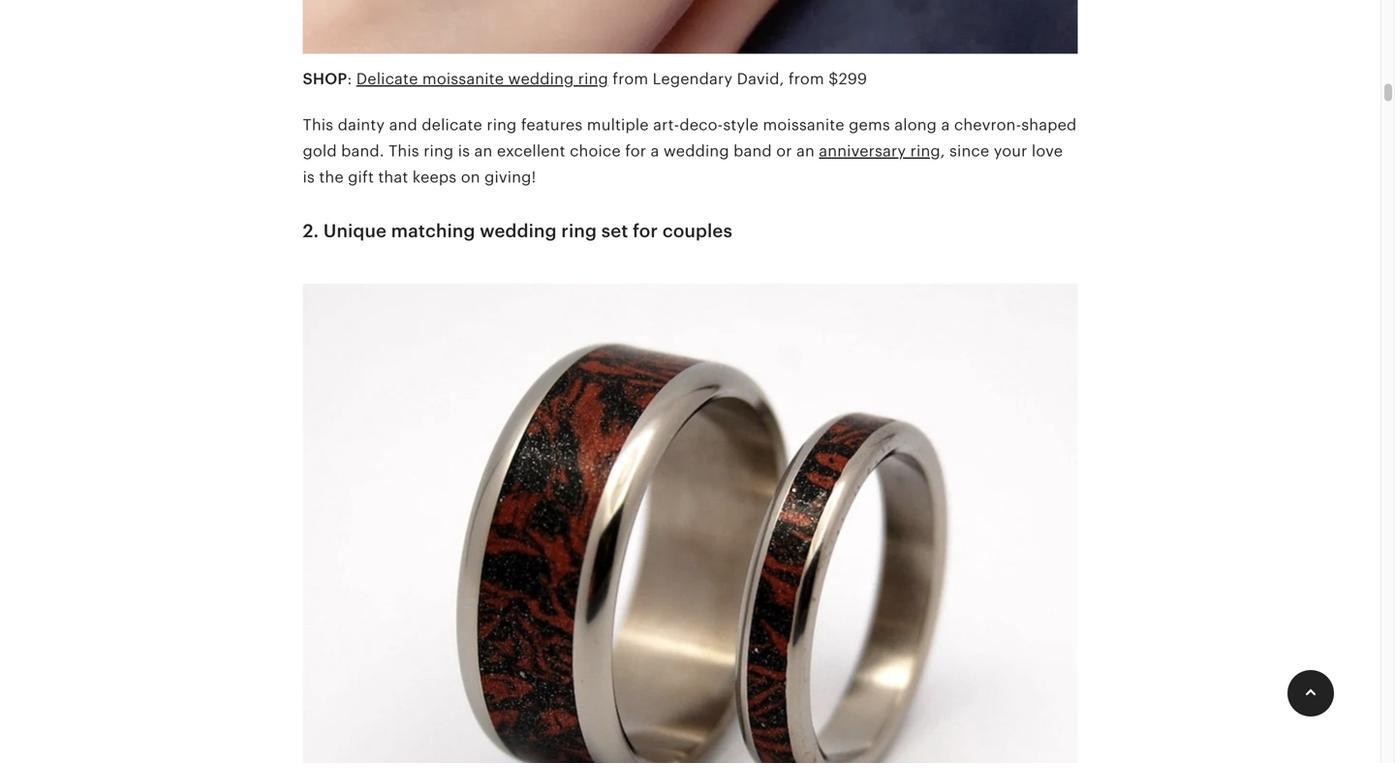Task type: vqa. For each thing, say whether or not it's contained in the screenshot.
IS
yes



Task type: locate. For each thing, give the bounding box(es) containing it.
is left the
[[303, 169, 315, 186]]

0 horizontal spatial from
[[613, 70, 648, 88]]

0 horizontal spatial a
[[651, 142, 659, 160]]

0 horizontal spatial an
[[474, 142, 493, 160]]

since
[[950, 142, 990, 160]]

moissanite up or
[[763, 116, 845, 134]]

giving!
[[485, 169, 536, 186]]

wedding down deco-
[[664, 142, 729, 160]]

band
[[734, 142, 772, 160]]

1 vertical spatial this
[[389, 142, 419, 160]]

style
[[723, 116, 759, 134]]

ring down the along
[[910, 142, 941, 160]]

an up on
[[474, 142, 493, 160]]

1 horizontal spatial is
[[458, 142, 470, 160]]

on
[[461, 169, 480, 186]]

1 vertical spatial moissanite
[[763, 116, 845, 134]]

from up the multiple
[[613, 70, 648, 88]]

matching wedding ring set from etsy image
[[303, 272, 1078, 763]]

0 vertical spatial a
[[941, 116, 950, 134]]

chevron-
[[954, 116, 1021, 134]]

1 from from the left
[[613, 70, 648, 88]]

along
[[895, 116, 937, 134]]

features
[[521, 116, 583, 134]]

1 vertical spatial a
[[651, 142, 659, 160]]

for right set
[[633, 221, 658, 241]]

2 vertical spatial wedding
[[480, 221, 557, 241]]

and
[[389, 116, 417, 134]]

for down the multiple
[[625, 142, 646, 160]]

choice
[[570, 142, 621, 160]]

a
[[941, 116, 950, 134], [651, 142, 659, 160]]

ring up the keeps
[[424, 142, 454, 160]]

this down and
[[389, 142, 419, 160]]

unique
[[323, 221, 387, 241]]

1 horizontal spatial an
[[796, 142, 815, 160]]

1 horizontal spatial a
[[941, 116, 950, 134]]

2.
[[303, 221, 319, 241]]

anniversary ring
[[819, 142, 941, 160]]

0 horizontal spatial is
[[303, 169, 315, 186]]

2 from from the left
[[789, 70, 824, 88]]

0 horizontal spatial this
[[303, 116, 334, 134]]

a up ,
[[941, 116, 950, 134]]

this up gold
[[303, 116, 334, 134]]

a down art-
[[651, 142, 659, 160]]

shop
[[303, 70, 347, 88]]

1 vertical spatial is
[[303, 169, 315, 186]]

this
[[303, 116, 334, 134], [389, 142, 419, 160]]

wedding up features
[[508, 70, 574, 88]]

set
[[601, 221, 628, 241]]

excellent
[[497, 142, 566, 160]]

gift
[[348, 169, 374, 186]]

from left $299
[[789, 70, 824, 88]]

ring
[[578, 70, 608, 88], [487, 116, 517, 134], [424, 142, 454, 160], [910, 142, 941, 160], [561, 221, 597, 241]]

1 vertical spatial wedding
[[664, 142, 729, 160]]

wedding down giving!
[[480, 221, 557, 241]]

1 vertical spatial for
[[633, 221, 658, 241]]

from
[[613, 70, 648, 88], [789, 70, 824, 88]]

couples
[[663, 221, 733, 241]]

1 horizontal spatial from
[[789, 70, 824, 88]]

shop : delicate moissanite wedding ring from legendary david, from $299
[[303, 70, 867, 88]]

or
[[776, 142, 792, 160]]

0 vertical spatial this
[[303, 116, 334, 134]]

0 vertical spatial moissanite
[[422, 70, 504, 88]]

1 horizontal spatial moissanite
[[763, 116, 845, 134]]

an right or
[[796, 142, 815, 160]]

0 vertical spatial for
[[625, 142, 646, 160]]

:
[[347, 70, 352, 88]]

0 horizontal spatial moissanite
[[422, 70, 504, 88]]

is up on
[[458, 142, 470, 160]]

is
[[458, 142, 470, 160], [303, 169, 315, 186]]

,
[[941, 142, 945, 160]]

moissanite up 'delicate'
[[422, 70, 504, 88]]

for
[[625, 142, 646, 160], [633, 221, 658, 241]]

anniversary ring link
[[819, 142, 941, 160]]

wedding
[[508, 70, 574, 88], [664, 142, 729, 160], [480, 221, 557, 241]]

wedding inside this dainty and delicate ring features multiple art-deco-style moissanite gems along a chevron-shaped gold band. this ring is an excellent choice for a wedding band or an
[[664, 142, 729, 160]]

gems
[[849, 116, 890, 134]]

$299
[[829, 70, 867, 88]]

ring left set
[[561, 221, 597, 241]]

moissanite
[[422, 70, 504, 88], [763, 116, 845, 134]]

art-
[[653, 116, 680, 134]]

2. unique matching wedding ring set for couples
[[303, 221, 733, 241]]

keeps
[[412, 169, 457, 186]]

delicate moissanite wedding ring link
[[356, 70, 608, 88]]

an
[[474, 142, 493, 160], [796, 142, 815, 160]]

0 vertical spatial is
[[458, 142, 470, 160]]

delicate
[[422, 116, 482, 134]]



Task type: describe. For each thing, give the bounding box(es) containing it.
2 an from the left
[[796, 142, 815, 160]]

deco-
[[679, 116, 723, 134]]

anniversary
[[819, 142, 906, 160]]

gold
[[303, 142, 337, 160]]

legendary
[[653, 70, 733, 88]]

moissanite ring from etsy image
[[303, 0, 1078, 66]]

matching
[[391, 221, 475, 241]]

the
[[319, 169, 344, 186]]

band.
[[341, 142, 384, 160]]

, since your love is the gift that keeps on giving!
[[303, 142, 1063, 186]]

is inside , since your love is the gift that keeps on giving!
[[303, 169, 315, 186]]

this dainty and delicate ring features multiple art-deco-style moissanite gems along a chevron-shaped gold band. this ring is an excellent choice for a wedding band or an
[[303, 116, 1077, 160]]

multiple
[[587, 116, 649, 134]]

1 an from the left
[[474, 142, 493, 160]]

ring up excellent
[[487, 116, 517, 134]]

that
[[378, 169, 408, 186]]

ring up the multiple
[[578, 70, 608, 88]]

1 horizontal spatial this
[[389, 142, 419, 160]]

moissanite inside this dainty and delicate ring features multiple art-deco-style moissanite gems along a chevron-shaped gold band. this ring is an excellent choice for a wedding band or an
[[763, 116, 845, 134]]

is inside this dainty and delicate ring features multiple art-deco-style moissanite gems along a chevron-shaped gold band. this ring is an excellent choice for a wedding band or an
[[458, 142, 470, 160]]

for inside this dainty and delicate ring features multiple art-deco-style moissanite gems along a chevron-shaped gold band. this ring is an excellent choice for a wedding band or an
[[625, 142, 646, 160]]

0 vertical spatial wedding
[[508, 70, 574, 88]]

david,
[[737, 70, 784, 88]]

dainty
[[338, 116, 385, 134]]

love
[[1032, 142, 1063, 160]]

shaped
[[1021, 116, 1077, 134]]

delicate
[[356, 70, 418, 88]]

your
[[994, 142, 1028, 160]]



